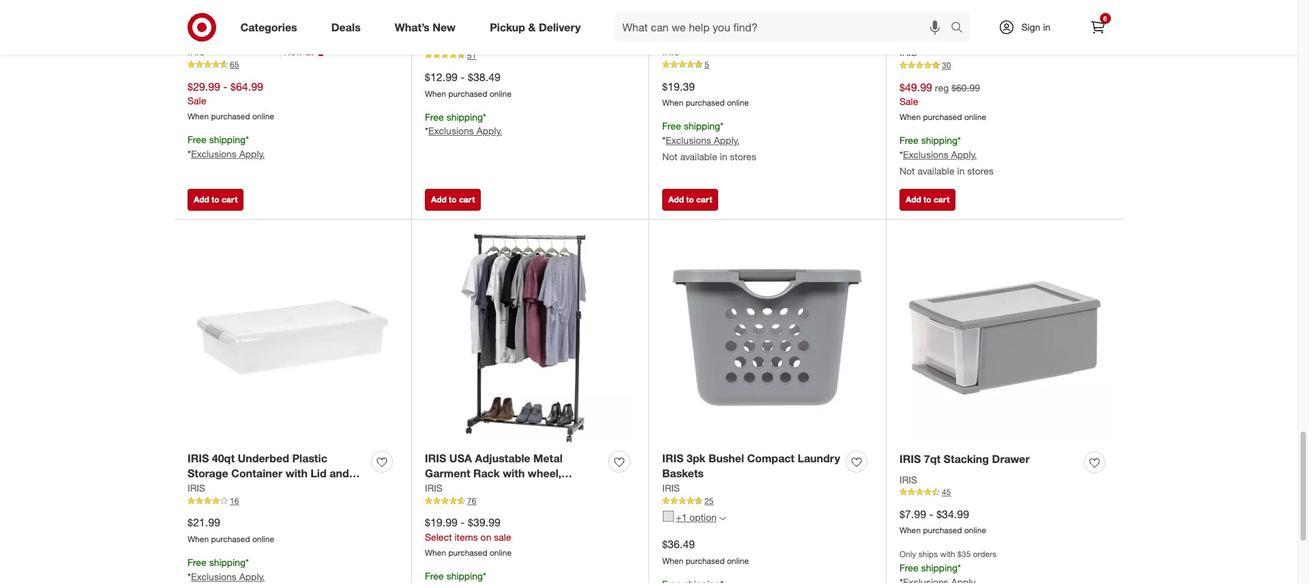 Task type: vqa. For each thing, say whether or not it's contained in the screenshot.
Kit inside the $11.29 lego classic gray baseplate 11024 building kit
no



Task type: describe. For each thing, give the bounding box(es) containing it.
$38.49
[[468, 70, 501, 84]]

what's new
[[395, 20, 456, 34]]

not for iris 32qt weatherpro letter and legal file box
[[663, 151, 678, 162]]

with inside iris usa adjustable metal garment rack with wheel, clothing rack
[[503, 467, 525, 481]]

add to cart button for $29.99 - $64.99
[[188, 189, 244, 211]]

drawer for iris 7qt stacking drawer
[[993, 452, 1030, 466]]

online inside $19.99 - $39.99 select items on sale when purchased online
[[490, 548, 512, 558]]

iris link for iris 7qt stacking drawer
[[900, 473, 918, 487]]

apply. for iris usa 24"/30" wreath storage container box with latches and handle, clear/red
[[239, 148, 265, 160]]

$19.99
[[425, 516, 458, 530]]

iris usa adjustable metal garment rack with wheel, clothing rack link
[[425, 451, 603, 496]]

iris for iris 7qt stacking drawer
[[900, 452, 922, 466]]

online inside $19.39 when purchased online
[[727, 98, 749, 108]]

on
[[481, 532, 492, 543]]

iris for iris usa 33qt 3pack holiday 20" wreath storage container box with lid, clear/red
[[900, 15, 922, 29]]

storage for iris usa 24"/30" wreath storage container box with latches and handle, clear/red
[[319, 15, 360, 28]]

usa for 24"/30"
[[212, 15, 235, 28]]

wheel,
[[528, 467, 562, 481]]

5 link
[[663, 59, 873, 71]]

$64.99
[[231, 80, 263, 93]]

6
[[1104, 14, 1108, 23]]

letter
[[777, 15, 808, 28]]

&
[[529, 20, 536, 34]]

iris for iris link associated with iris 3pk bushel compact laundry baskets
[[663, 483, 680, 494]]

30 link
[[900, 60, 1111, 72]]

- for $7.99
[[930, 507, 934, 521]]

30
[[942, 60, 952, 71]]

add to cart for $29.99 - $64.99
[[194, 194, 238, 204]]

free shipping * * exclusions apply. not available in stores for storage
[[900, 135, 994, 177]]

sale for $49.99
[[900, 96, 919, 107]]

handle,
[[188, 46, 227, 60]]

76 link
[[425, 496, 635, 508]]

categories link
[[229, 12, 314, 42]]

45 link
[[900, 487, 1111, 499]]

when inside "$36.49 when purchased online"
[[663, 556, 684, 567]]

iris link for iris 40qt underbed plastic storage container with lid and buckles clear
[[188, 482, 205, 496]]

shipping for iris usa 24"/30" wreath storage container box with latches and handle, clear/red
[[209, 134, 246, 145]]

what's new link
[[383, 12, 473, 42]]

iris for iris 40qt underbed plastic storage container with lid and buckles clear's iris link
[[188, 483, 205, 494]]

iris 3pk bushel compact laundry baskets link
[[663, 451, 841, 482]]

with inside iris usa 33qt 3pack holiday 20" wreath storage container box with lid, clear/red
[[900, 47, 922, 60]]

iris link for iris usa 33qt 3pack holiday 20" wreath storage container box with lid, clear/red
[[900, 46, 918, 60]]

76
[[467, 496, 477, 506]]

$21.99
[[188, 516, 220, 530]]

32qt
[[687, 15, 710, 28]]

25 link
[[663, 496, 873, 508]]

online inside "$36.49 when purchased online"
[[727, 556, 749, 567]]

lid,
[[925, 47, 944, 60]]

free for iris 32qt weatherpro letter and legal file box
[[663, 120, 682, 132]]

shipping for iris 32qt weatherpro letter and legal file box
[[684, 120, 721, 132]]

and inside iris 40qt underbed plastic storage container with lid and buckles clear
[[330, 467, 349, 481]]

weatherpro
[[713, 15, 774, 28]]

pickup & delivery link
[[478, 12, 598, 42]]

exclusions for iris usa 33qt 3pack holiday 20" wreath storage container box with lid, clear/red
[[903, 149, 949, 160]]

with inside iris usa 24"/30" wreath storage container box with latches and handle, clear/red
[[265, 30, 287, 44]]

add for $29.99 - $64.99
[[194, 194, 209, 204]]

online inside $29.99 - $64.99 sale when purchased online
[[252, 111, 274, 122]]

in for iris usa 33qt 3pack holiday 20" wreath storage container box with lid, clear/red
[[958, 165, 965, 177]]

when inside $19.99 - $39.99 select items on sale when purchased online
[[425, 548, 446, 558]]

exclusions apply. link down $19.39 when purchased online
[[666, 134, 740, 146]]

iris link for iris 32qt weatherpro letter and legal file box
[[663, 45, 680, 59]]

free shipping * * exclusions apply. for $21.99
[[188, 557, 265, 583]]

box inside iris usa 24"/30" wreath storage container box with latches and handle, clear/red
[[242, 30, 262, 44]]

$19.39 when purchased online
[[663, 80, 749, 108]]

pickup & delivery
[[490, 20, 581, 34]]

free for iris 40qt underbed plastic storage container with lid and buckles clear
[[188, 557, 207, 568]]

storage inside iris usa 33qt 3pack holiday 20" wreath storage container box with lid, clear/red
[[940, 31, 981, 45]]

4 to from the left
[[924, 194, 932, 204]]

iris link for iris 3pk bushel compact laundry baskets
[[663, 482, 680, 496]]

65
[[230, 60, 239, 70]]

iris usa adjustable metal garment rack with wheel, clothing rack
[[425, 451, 563, 496]]

¬
[[317, 45, 326, 59]]

clear/red inside iris usa 24"/30" wreath storage container box with latches and handle, clear/red
[[230, 46, 282, 60]]

purchased inside $12.99 - $38.49 when purchased online
[[449, 88, 488, 99]]

sign in
[[1022, 21, 1051, 33]]

iris 7qt stacking drawer link
[[900, 451, 1030, 467]]

iris 40qt underbed plastic storage container with lid and buckles clear link
[[188, 451, 366, 496]]

25
[[705, 496, 714, 506]]

20"
[[1052, 15, 1070, 29]]

categories
[[241, 20, 297, 34]]

0 horizontal spatial free shipping *
[[425, 571, 487, 582]]

$7.99
[[900, 507, 927, 521]]

$21.99 when purchased online
[[188, 516, 274, 545]]

iris for iris usa 24"/30" wreath storage container box with latches and handle, clear/red
[[188, 15, 209, 28]]

stores for box
[[730, 151, 757, 162]]

and inside the iris 32qt weatherpro letter and legal file box
[[811, 15, 830, 28]]

search button
[[945, 12, 978, 45]]

iris for iris link corresponding to iris usa adjustable metal garment rack with wheel, clothing rack
[[425, 483, 443, 494]]

iris 32qt weatherpro letter and legal file box link
[[663, 14, 841, 45]]

online inside $12.99 - $38.49 when purchased online
[[490, 88, 512, 99]]

only
[[900, 550, 917, 560]]

4 add to cart button from the left
[[900, 189, 956, 211]]

exclusions apply. link for iris 17.5qt stacking drawer
[[429, 125, 502, 137]]

exclusions for iris 40qt underbed plastic storage container with lid and buckles clear
[[191, 571, 237, 583]]

add to cart button for $19.39
[[663, 189, 719, 211]]

in inside sign in link
[[1044, 21, 1051, 33]]

online inside $7.99 - $34.99 when purchased online
[[965, 526, 987, 536]]

online inside $49.99 reg $60.99 sale when purchased online
[[965, 112, 987, 122]]

search
[[945, 22, 978, 35]]

iris usa 24"/30" wreath storage container box with latches and handle, clear/red link
[[188, 14, 366, 60]]

deals link
[[320, 12, 378, 42]]

apply. for iris usa 33qt 3pack holiday 20" wreath storage container box with lid, clear/red
[[952, 149, 977, 160]]

free for iris usa 24"/30" wreath storage container box with latches and handle, clear/red
[[188, 134, 207, 145]]

33qt
[[950, 15, 973, 29]]

not for iris usa 33qt 3pack holiday 20" wreath storage container box with lid, clear/red
[[900, 165, 916, 177]]

40qt
[[212, 451, 235, 465]]

0 vertical spatial new
[[433, 20, 456, 34]]

iris 17.5qt stacking drawer link
[[425, 14, 570, 30]]

adjustable
[[475, 451, 531, 465]]

online inside $21.99 when purchased online
[[252, 534, 274, 545]]

at
[[306, 46, 314, 58]]

when inside $12.99 - $38.49 when purchased online
[[425, 88, 446, 99]]

file
[[694, 30, 712, 44]]

latches
[[290, 30, 332, 44]]

container for iris usa 24"/30" wreath storage container box with latches and handle, clear/red
[[188, 30, 239, 44]]

pickup
[[490, 20, 526, 34]]

what's
[[395, 20, 430, 34]]

exclusions for iris 32qt weatherpro letter and legal file box
[[666, 134, 712, 146]]

when inside $29.99 - $64.99 sale when purchased online
[[188, 111, 209, 122]]

stores for storage
[[968, 165, 994, 177]]

iris usa 33qt 3pack holiday 20" wreath storage container box with lid, clear/red link
[[900, 15, 1079, 60]]

cart for $29.99 - $64.99
[[222, 194, 238, 204]]

free down only
[[900, 563, 919, 574]]

holiday
[[1011, 15, 1049, 29]]

buckles
[[188, 483, 229, 496]]

$36.49
[[663, 538, 695, 552]]

to for $12.99 - $38.49
[[449, 194, 457, 204]]

shipping for iris 40qt underbed plastic storage container with lid and buckles clear
[[209, 557, 246, 568]]

new at ¬
[[284, 45, 326, 59]]

$49.99
[[900, 80, 933, 94]]

$35
[[958, 550, 971, 560]]

with left the $35
[[941, 550, 956, 560]]

$36.49 when purchased online
[[663, 538, 749, 567]]

wreath inside iris usa 24"/30" wreath storage container box with latches and handle, clear/red
[[279, 15, 316, 28]]

garment
[[425, 467, 471, 481]]

shipping for iris 17.5qt stacking drawer
[[447, 111, 483, 123]]

iris for iris 32qt weatherpro letter and legal file box iris link
[[663, 46, 680, 58]]

orders
[[974, 550, 997, 560]]

shipping for iris usa adjustable metal garment rack with wheel, clothing rack
[[447, 571, 483, 582]]

purchased inside $19.99 - $39.99 select items on sale when purchased online
[[449, 548, 488, 558]]

container inside iris usa 33qt 3pack holiday 20" wreath storage container box with lid, clear/red
[[984, 31, 1035, 45]]

4 add from the left
[[906, 194, 922, 204]]

$7.99 - $34.99 when purchased online
[[900, 507, 987, 536]]

exclusions apply. link for iris 40qt underbed plastic storage container with lid and buckles clear
[[191, 571, 265, 583]]

6 link
[[1083, 12, 1113, 42]]

delivery
[[539, 20, 581, 34]]

iris for iris link related to iris usa 33qt 3pack holiday 20" wreath storage container box with lid, clear/red
[[900, 47, 918, 58]]

to for $19.39
[[687, 194, 694, 204]]

exclusions apply. link for iris usa 24"/30" wreath storage container box with latches and handle, clear/red
[[191, 148, 265, 160]]

cart for $12.99 - $38.49
[[459, 194, 475, 204]]

stacking for 7qt
[[944, 452, 990, 466]]

add to cart for $19.39
[[669, 194, 713, 204]]



Task type: locate. For each thing, give the bounding box(es) containing it.
select
[[425, 532, 452, 543]]

drawer up 45 "link"
[[993, 452, 1030, 466]]

clothing
[[425, 483, 469, 496]]

0 horizontal spatial in
[[720, 151, 728, 162]]

usa
[[212, 15, 235, 28], [925, 15, 947, 29], [450, 451, 472, 465]]

purchased
[[449, 88, 488, 99], [686, 98, 725, 108], [211, 111, 250, 122], [924, 112, 963, 122], [924, 526, 963, 536], [211, 534, 250, 545], [449, 548, 488, 558], [686, 556, 725, 567]]

iris usa 33qt 3pack holiday 20" wreath storage container box with lid, clear/red
[[900, 15, 1070, 60]]

exclusions down $49.99 reg $60.99 sale when purchased online
[[903, 149, 949, 160]]

+1 option
[[676, 512, 717, 524]]

2 horizontal spatial usa
[[925, 15, 947, 29]]

2 add to cart from the left
[[431, 194, 475, 204]]

apply. for iris 40qt underbed plastic storage container with lid and buckles clear
[[239, 571, 265, 583]]

2 cart from the left
[[459, 194, 475, 204]]

iris inside iris usa adjustable metal garment rack with wheel, clothing rack
[[425, 451, 447, 465]]

purchased inside $19.39 when purchased online
[[686, 98, 725, 108]]

add
[[194, 194, 209, 204], [431, 194, 447, 204], [669, 194, 684, 204], [906, 194, 922, 204]]

wreath up lid,
[[900, 31, 937, 45]]

1 vertical spatial and
[[335, 30, 354, 44]]

container down underbed
[[231, 467, 283, 481]]

storage for iris 40qt underbed plastic storage container with lid and buckles clear
[[188, 467, 228, 481]]

with down 24"/30"
[[265, 30, 287, 44]]

+1
[[676, 512, 687, 524]]

4 cart from the left
[[934, 194, 950, 204]]

drawer for iris 17.5qt stacking drawer
[[533, 15, 570, 28]]

1 cart from the left
[[222, 194, 238, 204]]

free down "select"
[[425, 571, 444, 582]]

1 horizontal spatial stores
[[968, 165, 994, 177]]

container down 3pack
[[984, 31, 1035, 45]]

purchased inside "$36.49 when purchased online"
[[686, 556, 725, 567]]

2 add to cart button from the left
[[425, 189, 481, 211]]

0 horizontal spatial clear/red
[[230, 46, 282, 60]]

1 to from the left
[[212, 194, 219, 204]]

ships
[[919, 550, 939, 560]]

5
[[705, 60, 710, 70]]

lid
[[311, 467, 327, 481]]

apply. down $12.99 - $38.49 when purchased online
[[477, 125, 502, 137]]

iris up $29.99
[[188, 46, 205, 58]]

exclusions for iris 17.5qt stacking drawer
[[429, 125, 474, 137]]

iris for iris 17.5qt stacking drawer
[[425, 15, 447, 28]]

1 vertical spatial not
[[900, 165, 916, 177]]

sale down $49.99
[[900, 96, 919, 107]]

1 horizontal spatial box
[[715, 30, 735, 44]]

when inside $19.39 when purchased online
[[663, 98, 684, 108]]

- for $19.99
[[461, 516, 465, 530]]

+1 option button
[[657, 507, 732, 529]]

0 vertical spatial stacking
[[484, 15, 530, 28]]

free down $29.99 - $64.99 sale when purchased online at the top left of page
[[188, 134, 207, 145]]

iris 17.5qt stacking drawer
[[425, 15, 570, 28]]

iris down baskets
[[663, 483, 680, 494]]

purchased down items
[[449, 548, 488, 558]]

3pack
[[976, 15, 1008, 29]]

rack up $39.99 in the bottom left of the page
[[472, 483, 498, 496]]

all colors element
[[720, 514, 726, 522]]

add to cart button
[[188, 189, 244, 211], [425, 189, 481, 211], [663, 189, 719, 211], [900, 189, 956, 211]]

iris up baskets
[[663, 451, 684, 465]]

- for $29.99
[[223, 80, 228, 93]]

when down "select"
[[425, 548, 446, 558]]

1 horizontal spatial clear/red
[[947, 47, 999, 60]]

exclusions apply. link down $29.99 - $64.99 sale when purchased online at the top left of page
[[191, 148, 265, 160]]

usa inside iris usa 33qt 3pack holiday 20" wreath storage container box with lid, clear/red
[[925, 15, 947, 29]]

purchased down $19.39
[[686, 98, 725, 108]]

- right the $7.99
[[930, 507, 934, 521]]

box inside the iris 32qt weatherpro letter and legal file box
[[715, 30, 735, 44]]

0 vertical spatial storage
[[319, 15, 360, 28]]

iris link left lid,
[[900, 46, 918, 60]]

iris 7qt stacking drawer image
[[900, 233, 1111, 444], [900, 233, 1111, 444]]

iris inside iris usa 33qt 3pack holiday 20" wreath storage container box with lid, clear/red
[[900, 15, 922, 29]]

free shipping * * exclusions apply. down $29.99 - $64.99 sale when purchased online at the top left of page
[[188, 134, 265, 160]]

2 add from the left
[[431, 194, 447, 204]]

free for iris usa adjustable metal garment rack with wheel, clothing rack
[[425, 571, 444, 582]]

1 horizontal spatial usa
[[450, 451, 472, 465]]

purchased down $21.99
[[211, 534, 250, 545]]

add to cart for $12.99 - $38.49
[[431, 194, 475, 204]]

exclusions apply. link down $21.99 when purchased online
[[191, 571, 265, 583]]

1 add to cart from the left
[[194, 194, 238, 204]]

iris inside iris 3pk bushel compact laundry baskets
[[663, 451, 684, 465]]

0 horizontal spatial stores
[[730, 151, 757, 162]]

$39.99
[[468, 516, 501, 530]]

$29.99 - $64.99 sale when purchased online
[[188, 80, 274, 122]]

45
[[942, 488, 952, 498]]

free down $21.99
[[188, 557, 207, 568]]

51
[[467, 50, 477, 61]]

storage inside iris usa 24"/30" wreath storage container box with latches and handle, clear/red
[[319, 15, 360, 28]]

iris link for iris usa adjustable metal garment rack with wheel, clothing rack
[[425, 482, 443, 496]]

free shipping * * exclusions apply. for $29.99 - $64.99
[[188, 134, 265, 160]]

2 horizontal spatial storage
[[940, 31, 981, 45]]

iris up the garment
[[425, 451, 447, 465]]

shipping down $12.99 - $38.49 when purchased online
[[447, 111, 483, 123]]

iris for iris 7qt stacking drawer iris link
[[900, 474, 918, 486]]

underbed
[[238, 451, 289, 465]]

1 horizontal spatial wreath
[[900, 31, 937, 45]]

65 link
[[188, 59, 398, 71]]

usa for adjustable
[[450, 451, 472, 465]]

iris up $21.99
[[188, 483, 205, 494]]

deals
[[331, 20, 361, 34]]

clear/red down categories
[[230, 46, 282, 60]]

iris 7qt stacking drawer
[[900, 452, 1030, 466]]

shipping down $29.99 - $64.99 sale when purchased online at the top left of page
[[209, 134, 246, 145]]

in for iris 32qt weatherpro letter and legal file box
[[720, 151, 728, 162]]

1 horizontal spatial in
[[958, 165, 965, 177]]

- for $12.99
[[461, 70, 465, 84]]

7qt
[[925, 452, 941, 466]]

iris 3pk bushel compact laundry baskets image
[[663, 233, 873, 443], [663, 233, 873, 443]]

0 horizontal spatial usa
[[212, 15, 235, 28]]

0 vertical spatial in
[[1044, 21, 1051, 33]]

iris link down baskets
[[663, 482, 680, 496]]

iris left 33qt
[[900, 15, 922, 29]]

when down $29.99
[[188, 111, 209, 122]]

0 vertical spatial not
[[663, 151, 678, 162]]

reg
[[935, 82, 949, 93]]

with left lid,
[[900, 47, 922, 60]]

1 add to cart button from the left
[[188, 189, 244, 211]]

- inside $12.99 - $38.49 when purchased online
[[461, 70, 465, 84]]

compact
[[748, 451, 795, 465]]

1 vertical spatial new
[[284, 46, 303, 58]]

available
[[681, 151, 718, 162], [918, 165, 955, 177]]

exclusions down $12.99 - $38.49 when purchased online
[[429, 125, 474, 137]]

free shipping * * exclusions apply. down $21.99 when purchased online
[[188, 557, 265, 583]]

iris 40qt underbed plastic storage container with lid and buckles clear
[[188, 451, 349, 496]]

items
[[455, 532, 478, 543]]

purchased down $36.49
[[686, 556, 725, 567]]

container for iris 40qt underbed plastic storage container with lid and buckles clear
[[231, 467, 283, 481]]

- inside $19.99 - $39.99 select items on sale when purchased online
[[461, 516, 465, 530]]

when down the $7.99
[[900, 526, 921, 536]]

$34.99
[[937, 507, 970, 521]]

shipping down items
[[447, 571, 483, 582]]

when down $19.39
[[663, 98, 684, 108]]

0 horizontal spatial box
[[242, 30, 262, 44]]

container inside iris 40qt underbed plastic storage container with lid and buckles clear
[[231, 467, 283, 481]]

only ships with $35 orders
[[900, 550, 997, 560]]

and right lid on the left of page
[[330, 467, 349, 481]]

iris link up $21.99
[[188, 482, 205, 496]]

drawer up "51" link
[[533, 15, 570, 28]]

0 horizontal spatial stacking
[[484, 15, 530, 28]]

iris up the $7.99
[[900, 474, 918, 486]]

0 vertical spatial and
[[811, 15, 830, 28]]

box down 20"
[[1038, 31, 1058, 45]]

0 vertical spatial rack
[[474, 467, 500, 481]]

free shipping * down ships
[[900, 563, 962, 574]]

24"/30"
[[238, 15, 276, 28]]

16 link
[[188, 496, 398, 508]]

new right what's
[[433, 20, 456, 34]]

stacking
[[484, 15, 530, 28], [944, 452, 990, 466]]

17.5qt
[[450, 15, 481, 28]]

exclusions down $19.39 when purchased online
[[666, 134, 712, 146]]

usa inside iris usa adjustable metal garment rack with wheel, clothing rack
[[450, 451, 472, 465]]

1 add from the left
[[194, 194, 209, 204]]

free shipping * * exclusions apply. not available in stores down $19.39 when purchased online
[[663, 120, 757, 162]]

1 horizontal spatial free shipping *
[[900, 563, 962, 574]]

iris for iris 32qt weatherpro letter and legal file box
[[663, 15, 684, 28]]

- inside $29.99 - $64.99 sale when purchased online
[[223, 80, 228, 93]]

purchased down $38.49
[[449, 88, 488, 99]]

wreath up latches
[[279, 15, 316, 28]]

iris link down the garment
[[425, 482, 443, 496]]

free down $49.99 reg $60.99 sale when purchased online
[[900, 135, 919, 146]]

iris inside the iris 32qt weatherpro letter and legal file box
[[663, 15, 684, 28]]

box inside iris usa 33qt 3pack holiday 20" wreath storage container box with lid, clear/red
[[1038, 31, 1058, 45]]

51 link
[[425, 50, 635, 62]]

and
[[811, 15, 830, 28], [335, 30, 354, 44], [330, 467, 349, 481]]

when down $36.49
[[663, 556, 684, 567]]

shipping for iris usa 33qt 3pack holiday 20" wreath storage container box with lid, clear/red
[[922, 135, 958, 146]]

clear/red down search button
[[947, 47, 999, 60]]

0 vertical spatial drawer
[[533, 15, 570, 28]]

iris left 40qt
[[188, 451, 209, 465]]

purchased down the $34.99
[[924, 526, 963, 536]]

3 add to cart from the left
[[669, 194, 713, 204]]

when inside $21.99 when purchased online
[[188, 534, 209, 545]]

in
[[1044, 21, 1051, 33], [720, 151, 728, 162], [958, 165, 965, 177]]

apply. for iris 32qt weatherpro letter and legal file box
[[714, 134, 740, 146]]

storage up buckles
[[188, 467, 228, 481]]

add for $19.39
[[669, 194, 684, 204]]

available for iris usa 33qt 3pack holiday 20" wreath storage container box with lid, clear/red
[[918, 165, 955, 177]]

iris usa 24"/30" wreath storage container box with latches and handle, clear/red
[[188, 15, 360, 60]]

2 horizontal spatial in
[[1044, 21, 1051, 33]]

exclusions for iris usa 24"/30" wreath storage container box with latches and handle, clear/red
[[191, 148, 237, 160]]

-
[[461, 70, 465, 84], [223, 80, 228, 93], [930, 507, 934, 521], [461, 516, 465, 530]]

when inside $7.99 - $34.99 when purchased online
[[900, 526, 921, 536]]

to for $29.99 - $64.99
[[212, 194, 219, 204]]

1 vertical spatial rack
[[472, 483, 498, 496]]

1 horizontal spatial free shipping * * exclusions apply. not available in stores
[[900, 135, 994, 177]]

new up 65 link
[[284, 46, 303, 58]]

free shipping * down items
[[425, 571, 487, 582]]

4 add to cart from the left
[[906, 194, 950, 204]]

iris link
[[188, 45, 281, 59], [663, 45, 680, 59], [900, 46, 918, 60], [900, 473, 918, 487], [188, 482, 205, 496], [425, 482, 443, 496], [663, 482, 680, 496]]

laundry
[[798, 451, 841, 465]]

and inside iris usa 24"/30" wreath storage container box with latches and handle, clear/red
[[335, 30, 354, 44]]

$19.99 - $39.99 select items on sale when purchased online
[[425, 516, 512, 558]]

with down adjustable
[[503, 467, 525, 481]]

shipping down only ships with $35 orders
[[922, 563, 958, 574]]

iris for iris 3pk bushel compact laundry baskets
[[663, 451, 684, 465]]

usa left 24"/30"
[[212, 15, 235, 28]]

iris for iris link over 65
[[188, 46, 205, 58]]

shipping down $19.39 when purchased online
[[684, 120, 721, 132]]

3 add from the left
[[669, 194, 684, 204]]

apply. down $21.99 when purchased online
[[239, 571, 265, 583]]

iris
[[188, 15, 209, 28], [425, 15, 447, 28], [663, 15, 684, 28], [900, 15, 922, 29], [188, 46, 205, 58], [663, 46, 680, 58], [900, 47, 918, 58], [188, 451, 209, 465], [425, 451, 447, 465], [663, 451, 684, 465], [900, 452, 922, 466], [900, 474, 918, 486], [188, 483, 205, 494], [425, 483, 443, 494], [663, 483, 680, 494]]

apply. down $29.99 - $64.99 sale when purchased online at the top left of page
[[239, 148, 265, 160]]

0 horizontal spatial drawer
[[533, 15, 570, 28]]

free shipping * * exclusions apply. for $12.99 - $38.49
[[425, 111, 502, 137]]

2 to from the left
[[449, 194, 457, 204]]

iris 32qt weatherpro letter and legal file box
[[663, 15, 830, 44]]

free shipping * * exclusions apply. not available in stores down $49.99 reg $60.99 sale when purchased online
[[900, 135, 994, 177]]

shipping down $21.99 when purchased online
[[209, 557, 246, 568]]

iris for iris 40qt underbed plastic storage container with lid and buckles clear
[[188, 451, 209, 465]]

new inside new at ¬
[[284, 46, 303, 58]]

usa inside iris usa 24"/30" wreath storage container box with latches and handle, clear/red
[[212, 15, 235, 28]]

purchased inside $21.99 when purchased online
[[211, 534, 250, 545]]

add for $12.99 - $38.49
[[431, 194, 447, 204]]

free for iris usa 33qt 3pack holiday 20" wreath storage container box with lid, clear/red
[[900, 135, 919, 146]]

cart for $19.39
[[697, 194, 713, 204]]

purchased down $64.99
[[211, 111, 250, 122]]

add to cart
[[194, 194, 238, 204], [431, 194, 475, 204], [669, 194, 713, 204], [906, 194, 950, 204]]

iris for iris usa adjustable metal garment rack with wheel, clothing rack
[[425, 451, 447, 465]]

with inside iris 40qt underbed plastic storage container with lid and buckles clear
[[286, 467, 308, 481]]

3pk
[[687, 451, 706, 465]]

3 add to cart button from the left
[[663, 189, 719, 211]]

new
[[433, 20, 456, 34], [284, 46, 303, 58]]

exclusions apply. link
[[429, 125, 502, 137], [666, 134, 740, 146], [191, 148, 265, 160], [903, 149, 977, 160], [191, 571, 265, 583]]

container inside iris usa 24"/30" wreath storage container box with latches and handle, clear/red
[[188, 30, 239, 44]]

plastic
[[292, 451, 327, 465]]

1 horizontal spatial stacking
[[944, 452, 990, 466]]

What can we help you find? suggestions appear below search field
[[615, 12, 954, 42]]

1 vertical spatial stacking
[[944, 452, 990, 466]]

exclusions
[[429, 125, 474, 137], [666, 134, 712, 146], [191, 148, 237, 160], [903, 149, 949, 160], [191, 571, 237, 583]]

when down $21.99
[[188, 534, 209, 545]]

free for iris 17.5qt stacking drawer
[[425, 111, 444, 123]]

0 horizontal spatial free shipping * * exclusions apply. not available in stores
[[663, 120, 757, 162]]

purchased inside $49.99 reg $60.99 sale when purchased online
[[924, 112, 963, 122]]

iris link up the $7.99
[[900, 473, 918, 487]]

purchased inside $7.99 - $34.99 when purchased online
[[924, 526, 963, 536]]

baskets
[[663, 467, 704, 481]]

sale inside $49.99 reg $60.99 sale when purchased online
[[900, 96, 919, 107]]

sale for $29.99
[[188, 95, 206, 107]]

2 vertical spatial storage
[[188, 467, 228, 481]]

0 vertical spatial wreath
[[279, 15, 316, 28]]

usa up the garment
[[450, 451, 472, 465]]

add to cart button for $12.99 - $38.49
[[425, 189, 481, 211]]

iris usa adjustable metal garment rack with wheel, clothing rack image
[[425, 233, 635, 443], [425, 233, 635, 443]]

1 vertical spatial wreath
[[900, 31, 937, 45]]

0 horizontal spatial sale
[[188, 95, 206, 107]]

white image
[[663, 511, 674, 522]]

storage down 33qt
[[940, 31, 981, 45]]

box down 24"/30"
[[242, 30, 262, 44]]

1 horizontal spatial drawer
[[993, 452, 1030, 466]]

$12.99 - $38.49 when purchased online
[[425, 70, 512, 99]]

2 vertical spatial and
[[330, 467, 349, 481]]

apply. down $19.39 when purchased online
[[714, 134, 740, 146]]

iris inside iris 40qt underbed plastic storage container with lid and buckles clear
[[188, 451, 209, 465]]

stacking for 17.5qt
[[484, 15, 530, 28]]

1 vertical spatial stores
[[968, 165, 994, 177]]

sale inside $29.99 - $64.99 sale when purchased online
[[188, 95, 206, 107]]

when
[[425, 88, 446, 99], [663, 98, 684, 108], [188, 111, 209, 122], [900, 112, 921, 122], [900, 526, 921, 536], [188, 534, 209, 545], [425, 548, 446, 558], [663, 556, 684, 567]]

rack down adjustable
[[474, 467, 500, 481]]

purchased inside $29.99 - $64.99 sale when purchased online
[[211, 111, 250, 122]]

free shipping * * exclusions apply. not available in stores
[[663, 120, 757, 162], [900, 135, 994, 177]]

shipping down $49.99 reg $60.99 sale when purchased online
[[922, 135, 958, 146]]

1 horizontal spatial sale
[[900, 96, 919, 107]]

rack
[[474, 467, 500, 481], [472, 483, 498, 496]]

stores
[[730, 151, 757, 162], [968, 165, 994, 177]]

container
[[188, 30, 239, 44], [984, 31, 1035, 45], [231, 467, 283, 481]]

usa for 33qt
[[925, 15, 947, 29]]

$60.99
[[952, 82, 981, 93]]

clear
[[232, 483, 260, 496]]

0 vertical spatial stores
[[730, 151, 757, 162]]

sale down $29.99
[[188, 95, 206, 107]]

iris link up 65
[[188, 45, 281, 59]]

1 vertical spatial storage
[[940, 31, 981, 45]]

apply. for iris 17.5qt stacking drawer
[[477, 125, 502, 137]]

legal
[[663, 30, 691, 44]]

0 horizontal spatial not
[[663, 151, 678, 162]]

0 horizontal spatial available
[[681, 151, 718, 162]]

1 vertical spatial available
[[918, 165, 955, 177]]

2 vertical spatial in
[[958, 165, 965, 177]]

when down $49.99
[[900, 112, 921, 122]]

all colors image
[[720, 516, 726, 522]]

sign in link
[[987, 12, 1072, 42]]

when down $12.99
[[425, 88, 446, 99]]

iris left the 7qt
[[900, 452, 922, 466]]

storage up latches
[[319, 15, 360, 28]]

exclusions apply. link down $12.99 - $38.49 when purchased online
[[429, 125, 502, 137]]

1 horizontal spatial new
[[433, 20, 456, 34]]

0 horizontal spatial storage
[[188, 467, 228, 481]]

1 vertical spatial drawer
[[993, 452, 1030, 466]]

0 horizontal spatial wreath
[[279, 15, 316, 28]]

$12.99
[[425, 70, 458, 84]]

1 horizontal spatial not
[[900, 165, 916, 177]]

free down $19.39
[[663, 120, 682, 132]]

free down $12.99
[[425, 111, 444, 123]]

iris link down 'legal'
[[663, 45, 680, 59]]

bushel
[[709, 451, 745, 465]]

and right latches
[[335, 30, 354, 44]]

exclusions down $21.99 when purchased online
[[191, 571, 237, 583]]

sale
[[494, 532, 512, 543]]

free
[[425, 111, 444, 123], [663, 120, 682, 132], [188, 134, 207, 145], [900, 135, 919, 146], [188, 557, 207, 568], [900, 563, 919, 574], [425, 571, 444, 582]]

wreath inside iris usa 33qt 3pack holiday 20" wreath storage container box with lid, clear/red
[[900, 31, 937, 45]]

option
[[690, 512, 717, 524]]

$29.99
[[188, 80, 220, 93]]

storage inside iris 40qt underbed plastic storage container with lid and buckles clear
[[188, 467, 228, 481]]

2 horizontal spatial box
[[1038, 31, 1058, 45]]

and right letter
[[811, 15, 830, 28]]

apply. down $49.99 reg $60.99 sale when purchased online
[[952, 149, 977, 160]]

1 vertical spatial in
[[720, 151, 728, 162]]

iris down 'legal'
[[663, 46, 680, 58]]

free shipping * * exclusions apply.
[[425, 111, 502, 137], [188, 134, 265, 160], [188, 557, 265, 583]]

1 horizontal spatial available
[[918, 165, 955, 177]]

- right $29.99
[[223, 80, 228, 93]]

usa left 33qt
[[925, 15, 947, 29]]

container up the handle,
[[188, 30, 239, 44]]

iris left lid,
[[900, 47, 918, 58]]

clear/red inside iris usa 33qt 3pack holiday 20" wreath storage container box with lid, clear/red
[[947, 47, 999, 60]]

exclusions apply. link down $49.99 reg $60.99 sale when purchased online
[[903, 149, 977, 160]]

free shipping * * exclusions apply. not available in stores for box
[[663, 120, 757, 162]]

iris inside iris usa 24"/30" wreath storage container box with latches and handle, clear/red
[[188, 15, 209, 28]]

- inside $7.99 - $34.99 when purchased online
[[930, 507, 934, 521]]

3 to from the left
[[687, 194, 694, 204]]

wreath
[[279, 15, 316, 28], [900, 31, 937, 45]]

1 horizontal spatial storage
[[319, 15, 360, 28]]

3 cart from the left
[[697, 194, 713, 204]]

with down plastic
[[286, 467, 308, 481]]

when inside $49.99 reg $60.99 sale when purchased online
[[900, 112, 921, 122]]

available for iris 32qt weatherpro letter and legal file box
[[681, 151, 718, 162]]

0 vertical spatial available
[[681, 151, 718, 162]]

0 horizontal spatial new
[[284, 46, 303, 58]]

drawer
[[533, 15, 570, 28], [993, 452, 1030, 466]]

iris 40qt underbed plastic storage container with lid and buckles clear image
[[188, 233, 398, 443], [188, 233, 398, 443]]

- right $12.99
[[461, 70, 465, 84]]



